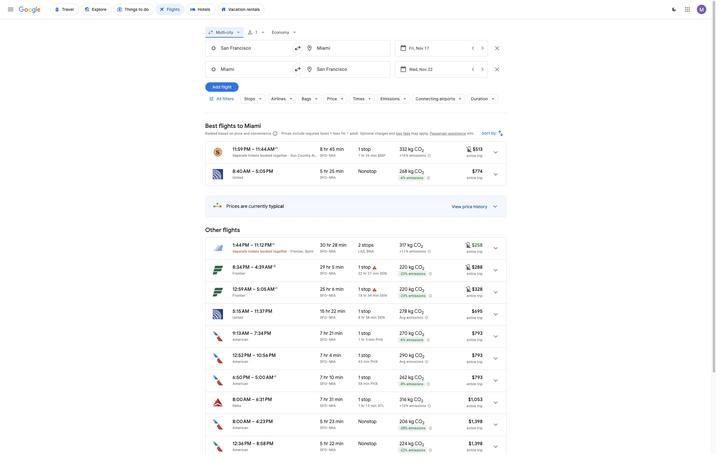 Task type: locate. For each thing, give the bounding box(es) containing it.
view price history
[[452, 204, 488, 210]]

0 vertical spatial nonstop
[[359, 169, 377, 175]]

price right 'view'
[[463, 204, 473, 210]]

stop for 7 hr 4 min
[[362, 353, 371, 359]]

2 23% from the top
[[401, 294, 408, 298]]

trip down 793 us dollars text box
[[478, 360, 483, 365]]

5 hr 22 min sfo – mia
[[320, 441, 344, 453]]

-23% emissions for $288
[[400, 272, 426, 276]]

2 vertical spatial phx
[[371, 382, 378, 386]]

mia for 5 hr 25 min
[[330, 176, 336, 180]]

10 entire from the top
[[467, 405, 477, 409]]

flight details. leaves san francisco international airport at 1:44 pm on friday, november 17 and arrives at miami international airport at 11:12 pm on saturday, november 18. image
[[489, 241, 503, 256]]

kg up -28% emissions
[[409, 419, 414, 425]]

8 left 45 at top
[[320, 147, 323, 153]]

4 mia from the top
[[330, 272, 336, 276]]

min for 7 hr 4 min sfo – mia
[[334, 353, 341, 359]]

hr down 8 hr 45 min sfo – mia
[[324, 169, 329, 175]]

1 vertical spatial flights
[[223, 227, 240, 234]]

hr inside 5 hr 25 min sfo – mia
[[324, 169, 329, 175]]

7 entire from the top
[[467, 338, 477, 342]]

-6% emissions down 270 kg co 2
[[400, 338, 424, 343]]

nonstop flight. element for 5 hr 23 min
[[359, 419, 377, 426]]

0 horizontal spatial 8
[[320, 147, 323, 153]]

1 stop flight. element up '13'
[[359, 397, 371, 404]]

8:40 am
[[233, 169, 251, 175]]

min right 21
[[335, 331, 343, 337]]

2 vertical spatial $793 entire trip
[[467, 375, 483, 387]]

0 vertical spatial frontier
[[233, 272, 246, 276]]

4 american from the top
[[233, 426, 249, 431]]

co inside 206 kg co 2
[[415, 419, 423, 425]]

0 vertical spatial price
[[235, 132, 243, 136]]

0 horizontal spatial prices
[[227, 204, 240, 210]]

separate tickets booked together down 11:59 pm – 11:44 am + 1
[[233, 154, 287, 158]]

view price history image
[[488, 200, 503, 214]]

2 frontier from the top
[[233, 294, 246, 298]]

- for 5 hr 22 min
[[400, 449, 401, 453]]

this price for this flight doesn't include overhead bin access. if you need a carry-on bag, use the bags filter to update prices. image for $258
[[465, 242, 472, 249]]

kg inside the 278 kg co 2
[[409, 309, 414, 315]]

1 vertical spatial $793
[[473, 353, 483, 359]]

7 for 7 hr 31 min
[[320, 397, 323, 403]]

22 hr 27 min den
[[359, 272, 387, 276]]

1 stop for 29 hr 5 min
[[359, 265, 371, 271]]

sfo inside 7 hr 21 min sfo – mia
[[320, 338, 327, 342]]

0 vertical spatial 8:00 am
[[233, 397, 251, 403]]

$513
[[473, 147, 483, 153]]

1 swap origin and destination. image from the top
[[295, 45, 302, 52]]

sfo inside 15 hr 22 min sfo – mia
[[320, 316, 327, 320]]

– right 12:52 pm text field
[[253, 353, 256, 359]]

1 vertical spatial swap origin and destination. image
[[295, 66, 302, 73]]

1 stop from the top
[[362, 147, 371, 153]]

2 stops las , bna
[[359, 243, 374, 254]]

5:05 pm
[[256, 169, 273, 175]]

mia inside 25 hr 6 min sfo – mia
[[330, 294, 336, 298]]

2 avg from the top
[[400, 360, 406, 364]]

22 left 27
[[359, 272, 363, 276]]

3 nonstop flight. element from the top
[[359, 441, 377, 448]]

4 entire from the top
[[467, 272, 477, 276]]

0 vertical spatial 220 kg co 2
[[400, 265, 425, 272]]

220 kg co 2 for $288
[[400, 265, 425, 272]]

,
[[365, 250, 366, 254]]

$288
[[472, 265, 483, 271]]

1 6% from the top
[[401, 176, 406, 180]]

1 vertical spatial booked
[[260, 250, 273, 254]]

+ inside 11:59 pm – 11:44 am + 1
[[275, 146, 277, 150]]

american
[[233, 338, 249, 342], [233, 360, 249, 364], [233, 382, 249, 386], [233, 426, 249, 431], [233, 449, 249, 453]]

793 us dollars text field for 270
[[473, 331, 483, 337]]

5 mia from the top
[[330, 294, 336, 298]]

8:00 am for 4:23 pm
[[233, 419, 251, 425]]

mia down 31 on the bottom of the page
[[330, 404, 336, 408]]

Departure time: 8:00 AM. text field
[[233, 397, 251, 403]]

+ down arrival time: 4:39 am on  sunday, november 19. text box
[[275, 287, 276, 290]]

leaves san francisco international airport at 5:15 am on friday, november 17 and arrives at miami international airport at 11:37 pm on friday, november 17. element
[[233, 309, 273, 315]]

Departure time: 12:36 PM. text field
[[233, 441, 252, 447]]

hr left '13'
[[362, 404, 365, 408]]

co up -8% emissions
[[415, 375, 422, 381]]

sfo inside the 29 hr 5 min sfo – mia
[[320, 272, 327, 276]]

currently
[[249, 204, 268, 210]]

2 vertical spatial nonstop flight. element
[[359, 441, 377, 448]]

stop inside 1 stop 1 hr 5 min phx
[[362, 331, 371, 337]]

+16%
[[400, 154, 409, 158]]

hr inside 7 hr 31 min sfo – mia
[[324, 397, 328, 403]]

58 up 1 stop 1 hr 5 min phx
[[366, 316, 370, 320]]

1 frontier from the top
[[233, 272, 246, 276]]

+
[[330, 132, 332, 136], [275, 146, 277, 150], [272, 242, 274, 246], [273, 264, 274, 268], [275, 287, 276, 290], [274, 375, 275, 379]]

0 vertical spatial 22
[[359, 272, 363, 276]]

mia down 23
[[330, 426, 336, 431]]

- for 7 hr 10 min
[[400, 383, 401, 387]]

7 trip from the top
[[478, 338, 483, 342]]

hr left 21
[[324, 331, 328, 337]]

layover (1 of 1) is a 1 hr 26 min layover at minneapolis–saint paul international airport in minneapolis. element
[[359, 153, 397, 158]]

swap origin and destination. image
[[295, 45, 302, 52], [295, 66, 302, 73]]

co inside the 268 kg co 2
[[415, 169, 422, 175]]

times button
[[350, 92, 375, 106]]

phx inside 1 stop 58 min phx
[[371, 382, 378, 386]]

nonstop flight. element
[[359, 169, 377, 176], [359, 419, 377, 426], [359, 441, 377, 448]]

+ up separate tickets booked together. this trip includes tickets from multiple airlines. missed connections may be protected by kiwi.com.. element on the left of page
[[272, 242, 274, 246]]

2 inside the 278 kg co 2
[[422, 311, 424, 316]]

– inside 7 hr 31 min sfo – mia
[[327, 404, 330, 408]]

513 US dollars text field
[[473, 147, 483, 153]]

11 entire from the top
[[467, 427, 477, 431]]

emissions
[[381, 96, 400, 102]]

delta
[[233, 404, 241, 408]]

8
[[320, 147, 323, 153], [359, 316, 361, 320]]

+ right 'taxes'
[[330, 132, 332, 136]]

0 vertical spatial nonstop flight. element
[[359, 169, 377, 176]]

kg inside '316 kg co 2'
[[408, 397, 413, 403]]

– inside 12:52 pm – 10:56 pm american
[[253, 353, 256, 359]]

12 trip from the top
[[478, 449, 483, 453]]

1 stop flight. element down layover (1 of 1) is a 8 hr 58 min layover at denver international airport in denver. element
[[359, 331, 371, 338]]

kg inside "290 kg co 2"
[[409, 353, 414, 359]]

1 horizontal spatial prices
[[282, 132, 292, 136]]

co up the 278 kg co 2
[[415, 287, 423, 293]]

min right '15'
[[338, 309, 346, 315]]

2 entire trip from the top
[[467, 250, 483, 254]]

Departure text field
[[410, 40, 468, 56]]

hr inside 15 hr 22 min sfo – mia
[[326, 309, 330, 315]]

co right 278
[[415, 309, 422, 315]]

co right 270
[[415, 331, 423, 337]]

220 kg co 2 down +11% emissions
[[400, 265, 425, 272]]

based
[[219, 132, 229, 136]]

2 1398 us dollars text field from the top
[[469, 441, 483, 447]]

0 horizontal spatial fees
[[333, 132, 340, 136]]

1 vertical spatial separate tickets booked together
[[233, 250, 287, 254]]

Departure time: 12:52 PM. text field
[[233, 353, 252, 359]]

sfo for 7 hr 21 min
[[320, 338, 327, 342]]

co for 7 hr 4 min
[[415, 353, 423, 359]]

None search field
[[205, 25, 507, 113]]

swap origin and destination. image for departure text field
[[295, 66, 302, 73]]

5 1 stop flight. element from the top
[[359, 331, 371, 338]]

2 -6% emissions from the top
[[400, 338, 424, 343]]

10 mia from the top
[[330, 404, 336, 408]]

2 swap origin and destination. image from the top
[[295, 66, 302, 73]]

1 horizontal spatial 8
[[359, 316, 361, 320]]

2 separate from the top
[[233, 250, 247, 254]]

11:37 pm
[[255, 309, 273, 315]]

2 inside the 268 kg co 2
[[422, 171, 424, 176]]

12 sfo from the top
[[320, 449, 327, 453]]

hr for 25 hr 6 min sfo – mia
[[327, 287, 331, 293]]

min right 34
[[373, 294, 379, 298]]

sfo inside "7 hr 10 min sfo – mia"
[[320, 382, 327, 386]]

frontier for 8:34 pm
[[233, 272, 246, 276]]

sfo inside 7 hr 31 min sfo – mia
[[320, 404, 327, 408]]

2 vertical spatial $793
[[473, 375, 483, 381]]

leaves san francisco international airport at 6:50 pm on friday, november 17 and arrives at miami international airport at 5:00 am on saturday, november 18. element
[[233, 375, 276, 381]]

together for 11:12 pm
[[274, 250, 287, 254]]

stop up 27
[[362, 265, 371, 271]]

22 for 15 hr 22 min
[[332, 309, 337, 315]]

stop inside 1 stop 58 min phx
[[362, 375, 371, 381]]

0 horizontal spatial price
[[235, 132, 243, 136]]

co inside 262 kg co 2
[[415, 375, 422, 381]]

0 vertical spatial 1 stop
[[359, 265, 371, 271]]

1 stop 1 hr 5 min phx
[[359, 331, 383, 342]]

min up 1 stop 1 hr 5 min phx
[[371, 316, 377, 320]]

together
[[274, 154, 287, 158], [274, 250, 287, 254]]

288 US dollars text field
[[472, 265, 483, 271]]

and left 'bag'
[[389, 132, 396, 136]]

min inside the 29 hr 5 min sfo – mia
[[336, 265, 344, 271]]

0 vertical spatial avg
[[400, 316, 406, 320]]

sfo down total duration 7 hr 10 min. element
[[320, 382, 327, 386]]

7 1 stop flight. element from the top
[[359, 375, 371, 382]]

1 7 from the top
[[320, 331, 323, 337]]

this price for this flight doesn't include overhead bin access. if you need a carry-on bag, use the bags filter to update prices. image
[[466, 146, 473, 153], [465, 242, 472, 249], [465, 264, 472, 271], [465, 286, 473, 293]]

6 entire from the top
[[467, 316, 477, 320]]

mia for 7 hr 21 min
[[330, 338, 336, 342]]

1 vertical spatial 8:00 am
[[233, 419, 251, 425]]

1 vertical spatial avg
[[400, 360, 406, 364]]

leaves san francisco international airport at 8:00 am on friday, november 17 and arrives at miami international airport at 6:31 pm on friday, november 17. element
[[233, 397, 272, 403]]

flight details. leaves san francisco international airport at 12:59 am on friday, november 17 and arrives at miami international airport at 5:05 am on saturday, november 18. image
[[489, 286, 503, 300]]

hr left 6
[[327, 287, 331, 293]]

hr left 26
[[362, 154, 365, 158]]

hr for 30 hr 28 min sfo – mia
[[327, 243, 332, 249]]

1 inside 1 stop 8 hr 58 min den
[[359, 309, 360, 315]]

2 vertical spatial 22
[[330, 441, 335, 447]]

flights up based
[[219, 123, 236, 130]]

leaves san francisco international airport at 8:34 pm on friday, november 17 and arrives at miami international airport at 4:39 am on sunday, november 19. element
[[233, 264, 276, 271]]

hr inside the 29 hr 5 min sfo – mia
[[327, 265, 331, 271]]

fees left for
[[333, 132, 340, 136]]

11:12 pm
[[255, 243, 272, 249]]

leaves san francisco international airport at 12:36 pm on friday, november 17 and arrives at miami international airport at 8:58 pm on friday, november 17. element
[[233, 441, 274, 447]]

0 vertical spatial -6% emissions
[[400, 176, 424, 180]]

0 vertical spatial $793
[[473, 331, 483, 337]]

8 mia from the top
[[330, 360, 336, 364]]

hr up 1 stop 1 hr 5 min phx
[[362, 316, 365, 320]]

trip down 258 us dollars text box
[[478, 250, 483, 254]]

1 vertical spatial -23% emissions
[[400, 294, 426, 298]]

flight details. leaves san francisco international airport at 8:00 am on friday, november 17 and arrives at miami international airport at 4:23 pm on friday, november 17. image
[[489, 418, 503, 432]]

2 vertical spatial den
[[378, 316, 385, 320]]

1 stop up 18
[[359, 287, 371, 293]]

0 vertical spatial united
[[233, 176, 243, 180]]

total duration 15 hr 22 min. element
[[320, 309, 359, 316]]

6 1 stop flight. element from the top
[[359, 353, 371, 360]]

mia inside 30 hr 28 min sfo – mia
[[330, 250, 336, 254]]

passenger
[[430, 132, 448, 136]]

kg inside 206 kg co 2
[[409, 419, 414, 425]]

10 sfo from the top
[[320, 404, 327, 408]]

hr inside 5 hr 22 min sfo – mia
[[324, 441, 329, 447]]

11 sfo from the top
[[320, 426, 327, 431]]

+11% emissions
[[400, 250, 427, 254]]

separate tickets booked together
[[233, 154, 287, 158], [233, 250, 287, 254]]

frontier down "8:34 pm"
[[233, 272, 246, 276]]

mia
[[330, 154, 336, 158], [330, 176, 336, 180], [330, 250, 336, 254], [330, 272, 336, 276], [330, 294, 336, 298], [330, 316, 336, 320], [330, 338, 336, 342], [330, 360, 336, 364], [330, 382, 336, 386], [330, 404, 336, 408], [330, 426, 336, 431], [330, 449, 336, 453]]

1 avg emissions from the top
[[400, 316, 424, 320]]

3 entire trip from the top
[[467, 272, 483, 276]]

hr
[[324, 147, 329, 153], [362, 154, 365, 158], [324, 169, 329, 175], [327, 243, 332, 249], [327, 265, 331, 271], [364, 272, 367, 276], [327, 287, 331, 293], [364, 294, 367, 298], [326, 309, 330, 315], [362, 316, 365, 320], [324, 331, 328, 337], [362, 338, 365, 342], [324, 353, 328, 359], [324, 375, 328, 381], [324, 397, 328, 403], [362, 404, 365, 408], [324, 419, 329, 425], [324, 441, 329, 447]]

1 stop 43 min phx
[[359, 353, 378, 364]]

mia inside 15 hr 22 min sfo – mia
[[330, 316, 336, 320]]

total duration 7 hr 31 min. element
[[320, 397, 359, 404]]

+10%
[[400, 404, 409, 409]]

$793 entire trip
[[467, 331, 483, 342], [467, 353, 483, 365], [467, 375, 483, 387]]

layover (1 of 1) is a 8 hr 58 min layover at denver international airport in denver. element
[[359, 316, 397, 320]]

hr up 1 stop 43 min phx
[[362, 338, 365, 342]]

prices for prices include required taxes + fees for 1 adult. optional charges and bag fees may apply. passenger assistance
[[282, 132, 292, 136]]

– inside 5 hr 23 min sfo – mia
[[327, 426, 330, 431]]

11 mia from the top
[[330, 426, 336, 431]]

1 vertical spatial together
[[274, 250, 287, 254]]

6 trip from the top
[[478, 316, 483, 320]]

co for 7 hr 21 min
[[415, 331, 423, 337]]

mia down 28
[[330, 250, 336, 254]]

-
[[400, 176, 401, 180], [400, 272, 401, 276], [400, 294, 401, 298], [400, 338, 401, 343], [400, 383, 401, 387], [400, 427, 401, 431], [400, 449, 401, 453]]

stops button
[[241, 92, 266, 106]]

58
[[366, 316, 370, 320], [359, 382, 363, 386]]

united inside 8:40 am – 5:05 pm united
[[233, 176, 243, 180]]

trip inside $1,053 entire trip
[[478, 405, 483, 409]]

0 vertical spatial 8
[[320, 147, 323, 153]]

2 inside 262 kg co 2
[[422, 377, 424, 382]]

hr for 5 hr 22 min sfo – mia
[[324, 441, 329, 447]]

1 together from the top
[[274, 154, 287, 158]]

1 vertical spatial den
[[380, 294, 387, 298]]

sfo down total duration 7 hr 21 min. element
[[320, 338, 327, 342]]

min for 29 hr 5 min sfo – mia
[[336, 265, 344, 271]]

view
[[452, 204, 462, 210]]

min right 45 at top
[[336, 147, 344, 153]]

co for 7 hr 10 min
[[415, 375, 422, 381]]

total duration 5 hr 25 min. element
[[320, 169, 359, 176]]

entire down $1,053
[[467, 405, 477, 409]]

1 vertical spatial nonstop flight. element
[[359, 419, 377, 426]]

price button
[[324, 92, 347, 106]]

2 1 stop from the top
[[359, 287, 371, 293]]

Arrival time: 5:00 AM on  Saturday, November 18. text field
[[255, 375, 276, 381]]

10 trip from the top
[[478, 405, 483, 409]]

0 vertical spatial booked
[[260, 154, 273, 158]]

8 1 stop flight. element from the top
[[359, 397, 371, 404]]

1 vertical spatial avg emissions
[[400, 360, 424, 364]]

0 vertical spatial phx
[[376, 338, 383, 342]]

sfo inside 5 hr 25 min sfo – mia
[[320, 176, 327, 180]]

min right 26
[[371, 154, 377, 158]]

316 kg co 2
[[400, 397, 424, 404]]

kg inside 332 kg co 2
[[409, 147, 414, 153]]

3 $793 from the top
[[473, 375, 483, 381]]

sfo for 8 hr 45 min
[[320, 154, 327, 158]]

1 vertical spatial 22
[[332, 309, 337, 315]]

0 vertical spatial tickets
[[248, 154, 260, 158]]

mia inside 7 hr 4 min sfo – mia
[[330, 360, 336, 364]]

hr inside 1 stop 1 hr 13 min atl
[[362, 404, 365, 408]]

booked
[[260, 154, 273, 158], [260, 250, 273, 254]]

1 -6% emissions from the top
[[400, 176, 424, 180]]

206
[[400, 419, 408, 425]]

kg up the 278 kg co 2
[[409, 287, 414, 293]]

co right 268
[[415, 169, 422, 175]]

1 vertical spatial $1,398
[[469, 441, 483, 447]]

all
[[217, 96, 222, 102]]

1 tickets from the top
[[248, 154, 260, 158]]

avg down 278
[[400, 316, 406, 320]]

Arrival time: 5:05 PM. text field
[[256, 169, 273, 175]]

sfo inside 30 hr 28 min sfo – mia
[[320, 250, 327, 254]]

2 -23% emissions from the top
[[400, 294, 426, 298]]

prices are currently typical
[[227, 204, 284, 210]]

layover (1 of 1) is a 43 min layover at phoenix sky harbor international airport in phoenix. element
[[359, 360, 397, 365]]

4 - from the top
[[400, 338, 401, 343]]

min for 30 hr 28 min sfo – mia
[[339, 243, 347, 249]]

7 inside 7 hr 4 min sfo – mia
[[320, 353, 323, 359]]

hr inside 25 hr 6 min sfo – mia
[[327, 287, 331, 293]]

2 avg emissions from the top
[[400, 360, 424, 364]]

1 1 stop flight. element from the top
[[359, 147, 371, 153]]

7 inside "7 hr 10 min sfo – mia"
[[320, 375, 323, 381]]

1398 us dollars text field for 224
[[469, 441, 483, 447]]

sfo inside 8 hr 45 min sfo – mia
[[320, 154, 327, 158]]

hr for 15 hr 22 min sfo – mia
[[326, 309, 330, 315]]

+16% emissions
[[400, 154, 427, 158]]

8:00 am inside "8:00 am – 4:23 pm american"
[[233, 419, 251, 425]]

2 220 from the top
[[400, 287, 408, 293]]

1 vertical spatial nonstop
[[359, 419, 377, 425]]

1 220 from the top
[[400, 265, 408, 271]]

None text field
[[299, 61, 391, 78]]

2 together from the top
[[274, 250, 287, 254]]

1 vertical spatial $793 entire trip
[[467, 353, 483, 365]]

3 sfo from the top
[[320, 250, 327, 254]]

+ for 5:00 am
[[274, 375, 275, 379]]

1 1 stop from the top
[[359, 265, 371, 271]]

msp
[[378, 154, 386, 158]]

1 horizontal spatial fees
[[404, 132, 411, 136]]

-23% emissions for $328
[[400, 294, 426, 298]]

co inside the 278 kg co 2
[[415, 309, 422, 315]]

sun
[[291, 154, 297, 158]]

co inside 270 kg co 2
[[415, 331, 423, 337]]

23%
[[401, 272, 408, 276], [401, 294, 408, 298]]

mia inside 7 hr 21 min sfo – mia
[[330, 338, 336, 342]]

entire up 793 us dollars text box
[[467, 338, 477, 342]]

4 entire trip from the top
[[467, 294, 483, 298]]

– right 5:15 am
[[251, 309, 254, 315]]

hr inside 8 hr 45 min sfo – mia
[[324, 147, 329, 153]]

22 down 5 hr 23 min sfo – mia
[[330, 441, 335, 447]]

2 for 5 hr 25 min
[[422, 171, 424, 176]]

0 vertical spatial 6%
[[401, 176, 406, 180]]

1 $1,398 entire trip from the top
[[467, 419, 483, 431]]

29 hr 5 min sfo – mia
[[320, 265, 344, 276]]

1 vertical spatial 6%
[[401, 338, 406, 343]]

– inside 7 hr 4 min sfo – mia
[[327, 360, 330, 364]]

0 vertical spatial 793 us dollars text field
[[473, 331, 483, 337]]

min inside 8 hr 45 min sfo – mia
[[336, 147, 344, 153]]

mia for 30 hr 28 min
[[330, 250, 336, 254]]

12:52 pm
[[233, 353, 252, 359]]

hr for 18 hr 34 min den
[[364, 294, 367, 298]]

layover (1 of 1) is a 1 hr 13 min layover at hartsfield-jackson atlanta international airport in atlanta. element
[[359, 404, 397, 409]]

1 avg from the top
[[400, 316, 406, 320]]

kg inside 224 kg co 2
[[409, 441, 414, 447]]

774 US dollars text field
[[473, 169, 483, 175]]

1 vertical spatial airlines
[[312, 154, 324, 158]]

1 vertical spatial 8
[[359, 316, 361, 320]]

5 - from the top
[[400, 383, 401, 387]]

6 mia from the top
[[330, 316, 336, 320]]

3 nonstop from the top
[[359, 441, 377, 447]]

7 hr 10 min sfo – mia
[[320, 375, 344, 386]]

min for 1 stop 43 min phx
[[364, 360, 370, 364]]

hr for 8 hr 45 min sfo – mia
[[324, 147, 329, 153]]

2 6% from the top
[[401, 338, 406, 343]]

– left arrival time: 6:31 pm. text box at bottom left
[[252, 397, 255, 403]]

793 US dollars text field
[[473, 331, 483, 337], [473, 375, 483, 381]]

None field
[[205, 27, 244, 38], [270, 27, 300, 38], [205, 27, 244, 38], [270, 27, 300, 38]]

2 up -28% emissions
[[423, 421, 425, 426]]

sfo inside 5 hr 22 min sfo – mia
[[320, 449, 327, 453]]

entire down 288 us dollars text field
[[467, 272, 477, 276]]

stop inside 1 stop 43 min phx
[[362, 353, 371, 359]]

separate for 1:44 pm
[[233, 250, 247, 254]]

1 vertical spatial 1398 us dollars text field
[[469, 441, 483, 447]]

+ inside "6:50 pm – 5:00 am + 1"
[[274, 375, 275, 379]]

flight details. leaves san francisco international airport at 5:15 am on friday, november 17 and arrives at miami international airport at 11:37 pm on friday, november 17. image
[[489, 308, 503, 322]]

6 sfo from the top
[[320, 316, 327, 320]]

Arrival time: 8:58 PM. text field
[[257, 441, 274, 447]]

1 vertical spatial united
[[233, 316, 243, 320]]

min inside 30 hr 28 min sfo – mia
[[339, 243, 347, 249]]

1 stop flight. element down "43"
[[359, 375, 371, 382]]

entire trip down 258 us dollars text box
[[467, 250, 483, 254]]

7 sfo from the top
[[320, 338, 327, 342]]

0 horizontal spatial airlines
[[271, 96, 286, 102]]

trip up 793 us dollars text box
[[478, 338, 483, 342]]

– right 8:34 pm "text field"
[[251, 265, 254, 271]]

1 $793 from the top
[[473, 331, 483, 337]]

6% down 268
[[401, 176, 406, 180]]

8:00 am for 6:31 pm
[[233, 397, 251, 403]]

sfo for 5 hr 25 min
[[320, 176, 327, 180]]

0 vertical spatial airlines
[[271, 96, 286, 102]]

1 vertical spatial $1,398 entire trip
[[467, 441, 483, 453]]

stop inside 1 stop 1 hr 26 min msp
[[362, 147, 371, 153]]

co up +16% emissions
[[415, 147, 422, 153]]

2 793 us dollars text field from the top
[[473, 375, 483, 381]]

13
[[366, 404, 370, 408]]

flight details. leaves san francisco international airport at 12:52 pm on friday, november 17 and arrives at miami international airport at 10:56 pm on friday, november 17. image
[[489, 352, 503, 366]]

1 - from the top
[[400, 176, 401, 180]]

7
[[320, 331, 323, 337], [320, 353, 323, 359], [320, 375, 323, 381], [320, 397, 323, 403]]

$793 entire trip up $1,053
[[467, 375, 483, 387]]

0 vertical spatial 58
[[366, 316, 370, 320]]

mia inside 7 hr 31 min sfo – mia
[[330, 404, 336, 408]]

7 inside 7 hr 31 min sfo – mia
[[320, 397, 323, 403]]

Arrival time: 6:31 PM. text field
[[256, 397, 272, 403]]

hr inside 1 stop 1 hr 26 min msp
[[362, 154, 365, 158]]

1 horizontal spatial airlines
[[312, 154, 324, 158]]

entire trip for $258
[[467, 250, 483, 254]]

kg for 29 hr 5 min
[[409, 265, 414, 271]]

best
[[205, 123, 218, 130]]

tickets for 11:12 pm
[[248, 250, 260, 254]]

5 inside 5 hr 23 min sfo – mia
[[320, 419, 323, 425]]

sort by: button
[[480, 126, 507, 140]]

5 for 5 hr 23 min
[[320, 419, 323, 425]]

0 vertical spatial together
[[274, 154, 287, 158]]

1 vertical spatial 220 kg co 2
[[400, 287, 425, 294]]

2 - from the top
[[400, 272, 401, 276]]

$793 left 'flight details. leaves san francisco international airport at 12:52 pm on friday, november 17 and arrives at miami international airport at 10:56 pm on friday, november 17.' icon
[[473, 353, 483, 359]]

stop for 7 hr 10 min
[[362, 375, 371, 381]]

9 entire from the top
[[467, 383, 477, 387]]

5 trip from the top
[[478, 294, 483, 298]]

min right 6
[[336, 287, 344, 293]]

1 separate tickets booked together from the top
[[233, 154, 287, 158]]

learn more about ranking image
[[273, 131, 278, 136]]

american inside 9:13 am – 7:34 pm american
[[233, 338, 249, 342]]

mia for 29 hr 5 min
[[330, 272, 336, 276]]

1 vertical spatial frontier
[[233, 294, 246, 298]]

2 american from the top
[[233, 360, 249, 364]]

airlines button
[[268, 92, 296, 106]]

0 vertical spatial 23%
[[401, 272, 408, 276]]

kg inside 270 kg co 2
[[409, 331, 414, 337]]

-8% emissions
[[400, 383, 424, 387]]

- for 29 hr 5 min
[[400, 272, 401, 276]]

separate tickets booked together. this trip includes tickets from multiple airlines. missed connections may be protected by kiwi.com.. element
[[233, 250, 287, 254]]

kg for 5 hr 23 min
[[409, 419, 414, 425]]

1 vertical spatial phx
[[371, 360, 378, 364]]

mia down total duration 5 hr 22 min. element
[[330, 449, 336, 453]]

1 stop for 25 hr 6 min
[[359, 287, 371, 293]]

– left 8:58 pm text box
[[253, 441, 256, 447]]

2 inside '316 kg co 2'
[[422, 399, 424, 404]]

leaves san francisco international airport at 1:44 pm on friday, november 17 and arrives at miami international airport at 11:12 pm on saturday, november 18. element
[[233, 242, 275, 249]]

total duration 8 hr 45 min. element
[[320, 147, 359, 153]]

1 booked from the top
[[260, 154, 273, 158]]

price
[[327, 96, 337, 102]]

23% for 25 hr 6 min
[[401, 294, 408, 298]]

1 vertical spatial 25
[[320, 287, 326, 293]]

– left arrival time: 4:23 pm. text field
[[252, 419, 255, 425]]

airports
[[440, 96, 456, 102]]

0 horizontal spatial 58
[[359, 382, 363, 386]]

mia down 6
[[330, 294, 336, 298]]

– inside 5 hr 25 min sfo – mia
[[327, 176, 330, 180]]

add flight button
[[205, 82, 239, 92]]

$1,053 entire trip
[[467, 397, 483, 409]]

1 inside 12:59 am – 5:05 am + 1
[[276, 287, 278, 290]]

connecting airports
[[416, 96, 456, 102]]

flight details. leaves san francisco international airport at 11:59 pm on friday, november 17 and arrives at miami international airport at 11:44 am on saturday, november 18. image
[[489, 145, 503, 160]]

phx for 290
[[371, 360, 378, 364]]

change appearance image
[[668, 2, 682, 16]]

remove flight from san francisco to miami on fri, nov 17 image
[[494, 45, 501, 52]]

1 vertical spatial 58
[[359, 382, 363, 386]]

kg down +11% emissions
[[409, 265, 414, 271]]

1 vertical spatial -6% emissions
[[400, 338, 424, 343]]

1 horizontal spatial 58
[[366, 316, 370, 320]]

1 stop
[[359, 265, 371, 271], [359, 287, 371, 293]]

12:52 pm – 10:56 pm american
[[233, 353, 276, 364]]

– inside "6:50 pm – 5:00 am + 1"
[[251, 375, 254, 381]]

- down 270
[[400, 338, 401, 343]]

prices right learn more about ranking icon
[[282, 132, 292, 136]]

1053 US dollars text field
[[469, 397, 483, 403]]

$1,398 down $1,053 entire trip
[[469, 419, 483, 425]]

bag
[[397, 132, 403, 136]]

total duration 7 hr 4 min. element
[[320, 353, 359, 360]]

1 stop up 27
[[359, 265, 371, 271]]

5 american from the top
[[233, 449, 249, 453]]

sfo up '15'
[[320, 294, 327, 298]]

1 vertical spatial prices
[[227, 204, 240, 210]]

stop up '13'
[[362, 397, 371, 403]]

4 stop from the top
[[362, 309, 371, 315]]

tickets down leaves san francisco international airport at 1:44 pm on friday, november 17 and arrives at miami international airport at 11:12 pm on saturday, november 18. element
[[248, 250, 260, 254]]

min right 10
[[336, 375, 344, 381]]

$793
[[473, 331, 483, 337], [473, 353, 483, 359], [473, 375, 483, 381]]

+ for 4:39 am
[[273, 264, 274, 268]]

separate down 11:59 pm
[[233, 154, 247, 158]]

sfo for 15 hr 22 min
[[320, 316, 327, 320]]

1 inside "6:50 pm – 5:00 am + 1"
[[275, 375, 276, 379]]

2 tickets from the top
[[248, 250, 260, 254]]

1 fees from the left
[[333, 132, 340, 136]]

0 vertical spatial swap origin and destination. image
[[295, 45, 302, 52]]

6%
[[401, 176, 406, 180], [401, 338, 406, 343]]

frontier
[[233, 272, 246, 276], [233, 294, 246, 298]]

mia down total duration 15 hr 22 min. element
[[330, 316, 336, 320]]

stop inside 1 stop 8 hr 58 min den
[[362, 309, 371, 315]]

1
[[256, 30, 258, 35], [347, 132, 349, 136], [277, 146, 278, 150], [359, 147, 360, 153], [359, 154, 361, 158], [274, 242, 275, 246], [359, 265, 360, 271], [276, 287, 278, 290], [359, 287, 360, 293], [359, 309, 360, 315], [359, 331, 360, 337], [359, 338, 361, 342], [359, 353, 360, 359], [275, 375, 276, 379], [359, 375, 360, 381], [359, 397, 360, 403], [359, 404, 361, 408]]

2 inside 332 kg co 2
[[422, 148, 424, 153]]

0 vertical spatial separate
[[233, 154, 247, 158]]

american inside 12:36 pm – 8:58 pm american
[[233, 449, 249, 453]]

5
[[320, 169, 323, 175], [332, 265, 335, 271], [366, 338, 368, 342], [320, 419, 323, 425], [320, 441, 323, 447]]

mia down 4
[[330, 360, 336, 364]]

frontier,
[[291, 250, 304, 254]]

1398 us dollars text field left flight details. leaves san francisco international airport at 12:36 pm on friday, november 17 and arrives at miami international airport at 8:58 pm on friday, november 17. icon
[[469, 441, 483, 447]]

min for 15 hr 22 min sfo – mia
[[338, 309, 346, 315]]

1 united from the top
[[233, 176, 243, 180]]

2 $1,398 entire trip from the top
[[467, 441, 483, 453]]

2 separate tickets booked together from the top
[[233, 250, 287, 254]]

3 7 from the top
[[320, 375, 323, 381]]

flight details. leaves san francisco international airport at 12:36 pm on friday, november 17 and arrives at miami international airport at 8:58 pm on friday, november 17. image
[[489, 440, 503, 454]]

0 vertical spatial prices
[[282, 132, 292, 136]]

loading results progress bar
[[0, 19, 712, 20]]

4 sfo from the top
[[320, 272, 327, 276]]

5:15 am – 11:37 pm united
[[233, 309, 273, 320]]

layover (1 of 2) is a 9 hr 26 min layover at harry reid international airport in las vegas. layover (2 of 2) is a 13 hr 26 min layover at nashville international airport in nashville. element
[[359, 249, 397, 254]]

$793 for 290
[[473, 353, 483, 359]]

0 vertical spatial 220
[[400, 265, 408, 271]]

$793 for 262
[[473, 375, 483, 381]]

phx up 1 stop 43 min phx
[[376, 338, 383, 342]]

0 vertical spatial avg emissions
[[400, 316, 424, 320]]

sort
[[482, 131, 491, 136]]

this price for this flight doesn't include overhead bin access. if you need a carry-on bag, use the bags filter to update prices. image down $288
[[465, 286, 473, 293]]

2 1 stop flight. element from the top
[[359, 265, 371, 272]]

4 7 from the top
[[320, 397, 323, 403]]

1 horizontal spatial and
[[389, 132, 396, 136]]

$793 left flight details. leaves san francisco international airport at 6:50 pm on friday, november 17 and arrives at miami international airport at 5:00 am on saturday, november 18. icon
[[473, 375, 483, 381]]

1 vertical spatial 23%
[[401, 294, 408, 298]]

9 mia from the top
[[330, 382, 336, 386]]

1 nonstop flight. element from the top
[[359, 169, 377, 176]]

- for 7 hr 21 min
[[400, 338, 401, 343]]

0 horizontal spatial 25
[[320, 287, 326, 293]]

0 vertical spatial 25
[[330, 169, 335, 175]]

min inside 1 stop 8 hr 58 min den
[[371, 316, 377, 320]]

0 horizontal spatial and
[[244, 132, 250, 136]]

layover (1 of 1) is a 58 min layover at phoenix sky harbor international airport in phoenix. element
[[359, 382, 397, 387]]

1 separate from the top
[[233, 154, 247, 158]]

hr left 27
[[364, 272, 367, 276]]

– inside 12:36 pm – 8:58 pm american
[[253, 441, 256, 447]]

270
[[400, 331, 408, 337]]

6 - from the top
[[400, 427, 401, 431]]

1 vertical spatial price
[[463, 204, 473, 210]]

1 vertical spatial 1 stop
[[359, 287, 371, 293]]

2 sfo from the top
[[320, 176, 327, 180]]

793 US dollars text field
[[473, 353, 483, 359]]

- down 206
[[400, 427, 401, 431]]

stop for 15 hr 22 min
[[362, 309, 371, 315]]

0 vertical spatial $1,398
[[469, 419, 483, 425]]

mia for 7 hr 31 min
[[330, 404, 336, 408]]

mia for 7 hr 4 min
[[330, 360, 336, 364]]

entire up $1,053
[[467, 383, 477, 387]]

separate down 1:44 pm
[[233, 250, 247, 254]]

12:36 pm – 8:58 pm american
[[233, 441, 274, 453]]

0 vertical spatial separate tickets booked together
[[233, 154, 287, 158]]

$793 entire trip for 262
[[467, 375, 483, 387]]

7:34 pm
[[254, 331, 271, 337]]

2 up +11% emissions
[[421, 244, 424, 249]]

main menu image
[[7, 6, 14, 13]]

0 vertical spatial $793 entire trip
[[467, 331, 483, 342]]

history
[[474, 204, 488, 210]]

6 stop from the top
[[362, 353, 371, 359]]

None text field
[[205, 40, 297, 57], [299, 40, 391, 57], [205, 61, 297, 78], [205, 40, 297, 57], [299, 40, 391, 57], [205, 61, 297, 78]]

price
[[235, 132, 243, 136], [463, 204, 473, 210]]

tickets for 11:44 am
[[248, 154, 260, 158]]

0 vertical spatial den
[[380, 272, 387, 276]]

avg emissions
[[400, 316, 424, 320], [400, 360, 424, 364]]

leaves san francisco international airport at 12:59 am on friday, november 17 and arrives at miami international airport at 5:05 am on saturday, november 18. element
[[233, 287, 278, 293]]

8 sfo from the top
[[320, 360, 327, 364]]

1 horizontal spatial price
[[463, 204, 473, 210]]

main content
[[205, 118, 507, 455]]

co up -28% emissions
[[415, 419, 423, 425]]

mia down 45 at top
[[330, 154, 336, 158]]

0 vertical spatial 1398 us dollars text field
[[469, 419, 483, 425]]

emissions
[[410, 154, 427, 158], [407, 176, 424, 180], [410, 250, 427, 254], [409, 272, 426, 276], [409, 294, 426, 298], [407, 316, 424, 320], [407, 338, 424, 343], [407, 360, 424, 364], [407, 383, 424, 387], [410, 404, 427, 409], [409, 427, 426, 431], [409, 449, 426, 453]]

0 vertical spatial -23% emissions
[[400, 272, 426, 276]]

1 vertical spatial tickets
[[248, 250, 260, 254]]

2 8:00 am from the top
[[233, 419, 251, 425]]

Departure time: 8:34 PM. text field
[[233, 265, 250, 271]]

2 vertical spatial nonstop
[[359, 441, 377, 447]]

sfo for 7 hr 31 min
[[320, 404, 327, 408]]

min for 22 hr 27 min den
[[373, 272, 379, 276]]

0 vertical spatial flights
[[219, 123, 236, 130]]

mia inside 8 hr 45 min sfo – mia
[[330, 154, 336, 158]]

entire trip
[[467, 154, 483, 158], [467, 250, 483, 254], [467, 272, 483, 276], [467, 294, 483, 298]]

– down total duration 30 hr 28 min. element on the bottom of the page
[[327, 250, 330, 254]]

0 vertical spatial $1,398 entire trip
[[467, 419, 483, 431]]

co
[[415, 147, 422, 153], [415, 169, 422, 175], [414, 243, 421, 249], [415, 265, 423, 271], [415, 287, 423, 293], [415, 309, 422, 315], [415, 331, 423, 337], [415, 353, 423, 359], [415, 375, 422, 381], [414, 397, 422, 403], [415, 419, 423, 425], [415, 441, 422, 447]]

min right 29
[[336, 265, 344, 271]]

american for 9:13 am
[[233, 338, 249, 342]]

3 trip from the top
[[478, 250, 483, 254]]

sfo inside 25 hr 6 min sfo – mia
[[320, 294, 327, 298]]

6% down 270
[[401, 338, 406, 343]]

1398 US dollars text field
[[469, 419, 483, 425], [469, 441, 483, 447]]

Arrival time: 11:12 PM on  Saturday, November 18. text field
[[255, 242, 275, 249]]

–
[[252, 147, 255, 153], [327, 154, 330, 158], [252, 169, 255, 175], [327, 176, 330, 180], [251, 243, 253, 249], [327, 250, 330, 254], [251, 265, 254, 271], [327, 272, 330, 276], [253, 287, 256, 293], [327, 294, 330, 298], [251, 309, 254, 315], [327, 316, 330, 320], [250, 331, 253, 337], [327, 338, 330, 342], [253, 353, 256, 359], [327, 360, 330, 364], [251, 375, 254, 381], [327, 382, 330, 386], [252, 397, 255, 403], [327, 404, 330, 408], [252, 419, 255, 425], [327, 426, 330, 431], [253, 441, 256, 447], [327, 449, 330, 453]]

3 $793 entire trip from the top
[[467, 375, 483, 387]]

220 for 25 hr 6 min
[[400, 287, 408, 293]]

hr inside 30 hr 28 min sfo – mia
[[327, 243, 332, 249]]

– down total duration 5 hr 23 min. element
[[327, 426, 330, 431]]

remove flight from miami to san francisco on wed, nov 22 image
[[494, 66, 501, 73]]

1 vertical spatial separate
[[233, 250, 247, 254]]

2 right 4:39 am
[[274, 264, 276, 268]]

1 stop flight. element
[[359, 147, 371, 153], [359, 265, 371, 272], [359, 287, 371, 294], [359, 309, 371, 316], [359, 331, 371, 338], [359, 353, 371, 360], [359, 375, 371, 382], [359, 397, 371, 404]]

2 $793 from the top
[[473, 353, 483, 359]]

1 stop flight. element for 7 hr 4 min
[[359, 353, 371, 360]]

1 sfo from the top
[[320, 154, 327, 158]]

1 vertical spatial 793 us dollars text field
[[473, 375, 483, 381]]

1 vertical spatial 220
[[400, 287, 408, 293]]

1 horizontal spatial 25
[[330, 169, 335, 175]]

mia down total duration 5 hr 25 min. element
[[330, 176, 336, 180]]

kg right 270
[[409, 331, 414, 337]]

9:13 am
[[233, 331, 249, 337]]

21
[[330, 331, 334, 337]]



Task type: vqa. For each thing, say whether or not it's contained in the screenshot.


Task type: describe. For each thing, give the bounding box(es) containing it.
262 kg co 2
[[400, 375, 424, 382]]

2 stops flight. element
[[359, 243, 374, 249]]

kg for 15 hr 22 min
[[409, 309, 414, 315]]

emissions down 317 kg co 2
[[410, 250, 427, 254]]

220 for 29 hr 5 min
[[400, 265, 408, 271]]

emissions down 224 kg co 2
[[409, 449, 426, 453]]

28
[[333, 243, 338, 249]]

6
[[332, 287, 335, 293]]

hr for 7 hr 10 min sfo – mia
[[324, 375, 328, 381]]

– inside 25 hr 6 min sfo – mia
[[327, 294, 330, 298]]

layover (1 of 1) is a 18 hr 34 min overnight layover at denver international airport in denver. element
[[359, 294, 397, 298]]

– inside 7 hr 21 min sfo – mia
[[327, 338, 330, 342]]

– inside "7 hr 10 min sfo – mia"
[[327, 382, 330, 386]]

duration
[[471, 96, 488, 102]]

stop for 7 hr 31 min
[[362, 397, 371, 403]]

on
[[230, 132, 234, 136]]

atl
[[378, 404, 385, 408]]

5 hr 25 min sfo – mia
[[320, 169, 344, 180]]

8:58 pm
[[257, 441, 274, 447]]

emissions down 206 kg co 2
[[409, 427, 426, 431]]

10:56 pm
[[257, 353, 276, 359]]

12:59 am
[[233, 287, 252, 293]]

– inside the 29 hr 5 min sfo – mia
[[327, 272, 330, 276]]

Departure time: 5:15 AM. text field
[[233, 309, 249, 315]]

7 for 7 hr 10 min
[[320, 375, 323, 381]]

- for 25 hr 6 min
[[400, 294, 401, 298]]

min for 18 hr 34 min den
[[373, 294, 379, 298]]

total duration 25 hr 6 min. element
[[320, 287, 359, 294]]

1 inside 11:59 pm – 11:44 am + 1
[[277, 146, 278, 150]]

-6% emissions for 268
[[400, 176, 424, 180]]

total duration 29 hr 5 min. element
[[320, 265, 359, 272]]

4:39 am
[[255, 265, 273, 271]]

sort by:
[[482, 131, 498, 136]]

by:
[[492, 131, 498, 136]]

2 and from the left
[[389, 132, 396, 136]]

18
[[359, 294, 363, 298]]

8 inside 1 stop 8 hr 58 min den
[[359, 316, 361, 320]]

total duration 30 hr 28 min. element
[[320, 243, 359, 249]]

flight details. leaves san francisco international airport at 8:00 am on friday, november 17 and arrives at miami international airport at 6:31 pm on friday, november 17. image
[[489, 396, 503, 410]]

Departure time: 8:40 AM. text field
[[233, 169, 251, 175]]

1 inside 1:44 pm – 11:12 pm + 1
[[274, 242, 275, 246]]

trip inside $695 entire trip
[[478, 316, 483, 320]]

$695 entire trip
[[467, 309, 483, 320]]

separate tickets booked together for 11:12 pm
[[233, 250, 287, 254]]

entire trip for $513
[[467, 154, 483, 158]]

1 stop 1 hr 13 min atl
[[359, 397, 385, 408]]

layover (1 of 1) is a 1 hr 5 min layover at phoenix sky harbor international airport in phoenix. element
[[359, 338, 397, 342]]

flight details. leaves san francisco international airport at 9:13 am on friday, november 17 and arrives at miami international airport at 7:34 pm on friday, november 17. image
[[489, 330, 503, 344]]

5 entire from the top
[[467, 294, 477, 298]]

min inside 1 stop 1 hr 5 min phx
[[369, 338, 375, 342]]

9 trip from the top
[[478, 383, 483, 387]]

316
[[400, 397, 407, 403]]

den inside 1 stop 8 hr 58 min den
[[378, 316, 385, 320]]

sfo for 5 hr 22 min
[[320, 449, 327, 453]]

7 hr 31 min sfo – mia
[[320, 397, 343, 408]]

sun country airlines
[[291, 154, 324, 158]]

1 inside 1 stop 58 min phx
[[359, 375, 360, 381]]

Departure time: 12:59 AM. text field
[[233, 287, 252, 293]]

Arrival time: 11:44 AM on  Saturday, November 18. text field
[[256, 146, 278, 153]]

- for 5 hr 23 min
[[400, 427, 401, 431]]

3 1 stop flight. element from the top
[[359, 287, 371, 294]]

– inside 8:34 pm – 4:39 am + 2
[[251, 265, 254, 271]]

$793 entire trip for 290
[[467, 353, 483, 365]]

sfo for 7 hr 10 min
[[320, 382, 327, 386]]

8 trip from the top
[[478, 360, 483, 365]]

emissions button
[[377, 92, 410, 106]]

emissions down the 268 kg co 2
[[407, 176, 424, 180]]

Departure time: 11:59 PM. text field
[[233, 147, 251, 153]]

min for 5 hr 23 min sfo – mia
[[336, 419, 344, 425]]

– inside 1:44 pm – 11:12 pm + 1
[[251, 243, 253, 249]]

12:59 am – 5:05 am + 1
[[233, 287, 278, 293]]

min for 7 hr 10 min sfo – mia
[[336, 375, 344, 381]]

2 for 7 hr 31 min
[[422, 399, 424, 404]]

5 inside the 29 hr 5 min sfo – mia
[[332, 265, 335, 271]]

none search field containing add flight
[[205, 25, 507, 113]]

sfo for 25 hr 6 min
[[320, 294, 327, 298]]

ranked based on price and convenience
[[205, 132, 272, 136]]

emissions down "290 kg co 2"
[[407, 360, 424, 364]]

34
[[368, 294, 372, 298]]

emissions up the 278 kg co 2
[[409, 294, 426, 298]]

2 for 25 hr 6 min
[[423, 289, 425, 294]]

2 inside 8:34 pm – 4:39 am + 2
[[274, 264, 276, 268]]

1:44 pm – 11:12 pm + 1
[[233, 242, 275, 249]]

2 for 30 hr 28 min
[[421, 244, 424, 249]]

emissions down 262 kg co 2
[[407, 383, 424, 387]]

8:34 pm
[[233, 265, 250, 271]]

separate tickets booked together. this trip includes tickets from multiple airlines. missed connections may be protected by gotogate.. element
[[233, 154, 287, 158]]

co for 29 hr 5 min
[[415, 265, 423, 271]]

layover (1 of 1) is a 22 hr 27 min overnight layover at denver international airport in denver. element
[[359, 272, 397, 276]]

1 stop flight. element for 7 hr 21 min
[[359, 331, 371, 338]]

262
[[400, 375, 408, 381]]

connecting
[[416, 96, 439, 102]]

2 for 7 hr 21 min
[[423, 333, 425, 338]]

Arrival time: 4:23 PM. text field
[[256, 419, 273, 425]]

all filters button
[[205, 92, 239, 106]]

co for 25 hr 6 min
[[415, 287, 423, 293]]

bag fees button
[[397, 132, 411, 136]]

15 hr 22 min sfo – mia
[[320, 309, 346, 320]]

5:05 am
[[257, 287, 275, 293]]

min inside 1 stop 1 hr 13 min atl
[[371, 404, 377, 408]]

apply.
[[420, 132, 429, 136]]

best flights to miami
[[205, 123, 261, 130]]

1 inside 1 stop 43 min phx
[[359, 353, 360, 359]]

this price for this flight doesn't include overhead bin access. if you need a carry-on bag, use the bags filter to update prices. image for $288
[[465, 264, 472, 271]]

– inside 8 hr 45 min sfo – mia
[[327, 154, 330, 158]]

23% for 29 hr 5 min
[[401, 272, 408, 276]]

nonstop for 5 hr 23 min
[[359, 419, 377, 425]]

kg for 7 hr 31 min
[[408, 397, 413, 403]]

american for 8:00 am
[[233, 426, 249, 431]]

Departure time: 8:00 AM. text field
[[233, 419, 251, 425]]

1 entire from the top
[[467, 154, 477, 158]]

co for 5 hr 23 min
[[415, 419, 423, 425]]

total duration 7 hr 21 min. element
[[320, 331, 359, 338]]

58 inside 1 stop 58 min phx
[[359, 382, 363, 386]]

5:15 am
[[233, 309, 249, 315]]

3 american from the top
[[233, 382, 249, 386]]

add flight
[[212, 85, 232, 90]]

– inside 11:59 pm – 11:44 am + 1
[[252, 147, 255, 153]]

28%
[[401, 427, 408, 431]]

– inside 15 hr 22 min sfo – mia
[[327, 316, 330, 320]]

– inside 5 hr 22 min sfo – mia
[[327, 449, 330, 453]]

optional
[[360, 132, 374, 136]]

entire inside $695 entire trip
[[467, 316, 477, 320]]

airlines inside main content
[[312, 154, 324, 158]]

5 for 5 hr 22 min
[[320, 441, 323, 447]]

$774
[[473, 169, 483, 175]]

total duration 5 hr 22 min. element
[[320, 441, 359, 448]]

317 kg co 2
[[400, 243, 424, 249]]

co for 5 hr 25 min
[[415, 169, 422, 175]]

hr for 7 hr 21 min sfo – mia
[[324, 331, 328, 337]]

7 for 7 hr 21 min
[[320, 331, 323, 337]]

-28% emissions
[[400, 427, 426, 431]]

separate tickets booked together for 11:44 am
[[233, 154, 287, 158]]

include
[[293, 132, 305, 136]]

flights for best
[[219, 123, 236, 130]]

Arrival time: 11:37 PM. text field
[[255, 309, 273, 315]]

trip inside $774 entire trip
[[478, 176, 483, 180]]

31
[[330, 397, 334, 403]]

793 us dollars text field for 262
[[473, 375, 483, 381]]

sfo for 30 hr 28 min
[[320, 250, 327, 254]]

3 entire from the top
[[467, 250, 477, 254]]

220 kg co 2 for $328
[[400, 287, 425, 294]]

3 stop from the top
[[362, 287, 371, 293]]

taxes
[[320, 132, 329, 136]]

country
[[298, 154, 311, 158]]

$1,053
[[469, 397, 483, 403]]

mia for 15 hr 22 min
[[330, 316, 336, 320]]

2 inside 2 stops las , bna
[[359, 243, 361, 249]]

hr for 29 hr 5 min sfo – mia
[[327, 265, 331, 271]]

hr for 7 hr 31 min sfo – mia
[[324, 397, 328, 403]]

together for 11:44 am
[[274, 154, 287, 158]]

1 trip from the top
[[478, 154, 483, 158]]

25 inside 25 hr 6 min sfo – mia
[[320, 287, 326, 293]]

kg for 5 hr 22 min
[[409, 441, 414, 447]]

Arrival time: 5:05 AM on  Saturday, November 18. text field
[[257, 287, 278, 293]]

united for 8:40 am
[[233, 176, 243, 180]]

to
[[237, 123, 243, 130]]

2 stop from the top
[[362, 265, 371, 271]]

emissions down 270 kg co 2
[[407, 338, 424, 343]]

1 stop flight. element for 15 hr 22 min
[[359, 309, 371, 316]]

Departure text field
[[410, 62, 468, 77]]

den for 29 hr 5 min
[[380, 272, 387, 276]]

co for 30 hr 28 min
[[414, 243, 421, 249]]

– inside 30 hr 28 min sfo – mia
[[327, 250, 330, 254]]

$695
[[472, 309, 483, 315]]

min for 25 hr 6 min sfo – mia
[[336, 287, 344, 293]]

695 US dollars text field
[[472, 309, 483, 315]]

total duration 7 hr 10 min. element
[[320, 375, 359, 382]]

5 inside 1 stop 1 hr 5 min phx
[[366, 338, 368, 342]]

332 kg co 2
[[400, 147, 424, 153]]

258 US dollars text field
[[472, 243, 483, 249]]

5:00 am
[[255, 375, 274, 381]]

+ for 11:44 am
[[275, 146, 277, 150]]

co for 8 hr 45 min
[[415, 147, 422, 153]]

– inside 12:59 am – 5:05 am + 1
[[253, 287, 256, 293]]

1 and from the left
[[244, 132, 250, 136]]

hr for 5 hr 23 min sfo – mia
[[324, 419, 329, 425]]

flight details. leaves san francisco international airport at 8:34 pm on friday, november 17 and arrives at miami international airport at 4:39 am on sunday, november 19. image
[[489, 264, 503, 278]]

emissions down 332 kg co 2
[[410, 154, 427, 158]]

ranked
[[205, 132, 218, 136]]

hr inside 1 stop 8 hr 58 min den
[[362, 316, 365, 320]]

4 trip from the top
[[478, 272, 483, 276]]

2 fees from the left
[[404, 132, 411, 136]]

11:59 pm – 11:44 am + 1
[[233, 146, 278, 153]]

emissions down +11% emissions
[[409, 272, 426, 276]]

leaves san francisco international airport at 11:59 pm on friday, november 17 and arrives at miami international airport at 11:44 am on saturday, november 18. element
[[233, 146, 278, 153]]

328 US dollars text field
[[473, 287, 483, 293]]

Arrival time: 4:39 AM on  Sunday, November 19. text field
[[255, 264, 276, 271]]

– inside 5:15 am – 11:37 pm united
[[251, 309, 254, 315]]

entire inside $774 entire trip
[[467, 176, 477, 180]]

278 kg co 2
[[400, 309, 424, 316]]

leaves san francisco international airport at 9:13 am on friday, november 17 and arrives at miami international airport at 7:34 pm on friday, november 17. element
[[233, 331, 271, 337]]

spirit
[[305, 250, 314, 254]]

58 inside 1 stop 8 hr 58 min den
[[366, 316, 370, 320]]

4:23 pm
[[256, 419, 273, 425]]

22 for 5 hr 22 min
[[330, 441, 335, 447]]

2 for 29 hr 5 min
[[423, 267, 425, 272]]

stops
[[362, 243, 374, 249]]

– inside 8:40 am – 5:05 pm united
[[252, 169, 255, 175]]

23
[[330, 419, 335, 425]]

other
[[205, 227, 222, 234]]

co for 15 hr 22 min
[[415, 309, 422, 315]]

Departure time: 1:44 PM. text field
[[233, 243, 249, 249]]

nonstop flight. element for 5 hr 25 min
[[359, 169, 377, 176]]

bags
[[302, 96, 312, 102]]

emissions down '316 kg co 2'
[[410, 404, 427, 409]]

$793 entire trip for 270
[[467, 331, 483, 342]]

sfo for 29 hr 5 min
[[320, 272, 327, 276]]

-6% emissions for 270
[[400, 338, 424, 343]]

this price for this flight doesn't include overhead bin access. if you need a carry-on bag, use the bags filter to update prices. image for $513
[[466, 146, 473, 153]]

leaves san francisco international airport at 8:40 am on friday, november 17 and arrives at miami international airport at 5:05 pm on friday, november 17. element
[[233, 169, 273, 175]]

11:44 am
[[256, 147, 275, 153]]

avg for 278
[[400, 316, 406, 320]]

8:00 am – 6:31 pm delta
[[233, 397, 272, 408]]

emissions down the 278 kg co 2
[[407, 316, 424, 320]]

12:36 pm
[[233, 441, 252, 447]]

min inside 1 stop 1 hr 26 min msp
[[371, 154, 377, 158]]

passenger assistance button
[[430, 132, 467, 136]]

phx inside 1 stop 1 hr 5 min phx
[[376, 338, 383, 342]]

278
[[400, 309, 407, 315]]

25 inside 5 hr 25 min sfo – mia
[[330, 169, 335, 175]]

airlines inside popup button
[[271, 96, 286, 102]]

9:13 am – 7:34 pm american
[[233, 331, 271, 342]]

$1,398 for 206
[[469, 419, 483, 425]]

8 entire from the top
[[467, 360, 477, 365]]

stops
[[244, 96, 255, 102]]

2 for 15 hr 22 min
[[422, 311, 424, 316]]

25 hr 6 min sfo – mia
[[320, 287, 344, 298]]

Arrival time: 7:34 PM. text field
[[254, 331, 271, 337]]

prices include required taxes + fees for 1 adult. optional charges and bag fees may apply. passenger assistance
[[282, 132, 467, 136]]

main content containing best flights to miami
[[205, 118, 507, 455]]

entire trip for $328
[[467, 294, 483, 298]]

8 inside 8 hr 45 min sfo – mia
[[320, 147, 323, 153]]

Departure time: 9:13 AM. text field
[[233, 331, 249, 337]]

frontier, spirit
[[291, 250, 314, 254]]

7 hr 21 min sfo – mia
[[320, 331, 343, 342]]

this price for this flight doesn't include overhead bin access. if you need a carry-on bag, use the bags filter to update prices. image for $328
[[465, 286, 473, 293]]

leaves san francisco international airport at 8:00 am on friday, november 17 and arrives at miami international airport at 4:23 pm on friday, november 17. element
[[233, 419, 273, 425]]

flight details. leaves san francisco international airport at 8:40 am on friday, november 17 and arrives at miami international airport at 5:05 pm on friday, november 17. image
[[489, 168, 503, 182]]

1 inside popup button
[[256, 30, 258, 35]]

total duration 5 hr 23 min. element
[[320, 419, 359, 426]]

$774 entire trip
[[467, 169, 483, 180]]

1:44 pm
[[233, 243, 249, 249]]

Arrival time: 10:56 PM. text field
[[257, 353, 276, 359]]

26
[[366, 154, 370, 158]]

12 entire from the top
[[467, 449, 477, 453]]

bna
[[367, 250, 374, 254]]

– inside 9:13 am – 7:34 pm american
[[250, 331, 253, 337]]

hr inside 1 stop 1 hr 5 min phx
[[362, 338, 365, 342]]

6:50 pm – 5:00 am + 1
[[233, 375, 276, 381]]

268
[[400, 169, 408, 175]]

add
[[212, 85, 220, 90]]

min for 5 hr 25 min sfo – mia
[[336, 169, 344, 175]]

1 stop flight. element for 7 hr 10 min
[[359, 375, 371, 382]]

entire inside $1,053 entire trip
[[467, 405, 477, 409]]

– inside 8:00 am – 6:31 pm delta
[[252, 397, 255, 403]]

22%
[[401, 449, 408, 453]]

– inside "8:00 am – 4:23 pm american"
[[252, 419, 255, 425]]

duration button
[[468, 92, 498, 106]]

+11%
[[400, 250, 409, 254]]

leaves san francisco international airport at 12:52 pm on friday, november 17 and arrives at miami international airport at 10:56 pm on friday, november 17. element
[[233, 353, 276, 359]]

entire trip for $288
[[467, 272, 483, 276]]

separate for 11:59 pm
[[233, 154, 247, 158]]

are
[[241, 204, 248, 210]]

11 trip from the top
[[478, 427, 483, 431]]

co for 5 hr 22 min
[[415, 441, 422, 447]]

kg for 7 hr 21 min
[[409, 331, 414, 337]]

min for 1 stop 58 min phx
[[364, 382, 370, 386]]

Departure time: 6:50 PM. text field
[[233, 375, 250, 381]]

270 kg co 2
[[400, 331, 425, 338]]

29
[[320, 265, 326, 271]]

kg for 8 hr 45 min
[[409, 147, 414, 153]]

den for 25 hr 6 min
[[380, 294, 387, 298]]

hr for 7 hr 4 min sfo – mia
[[324, 353, 328, 359]]

1398 us dollars text field for 206
[[469, 419, 483, 425]]

flight details. leaves san francisco international airport at 6:50 pm on friday, november 17 and arrives at miami international airport at 5:00 am on saturday, november 18. image
[[489, 374, 503, 388]]

flights for other
[[223, 227, 240, 234]]



